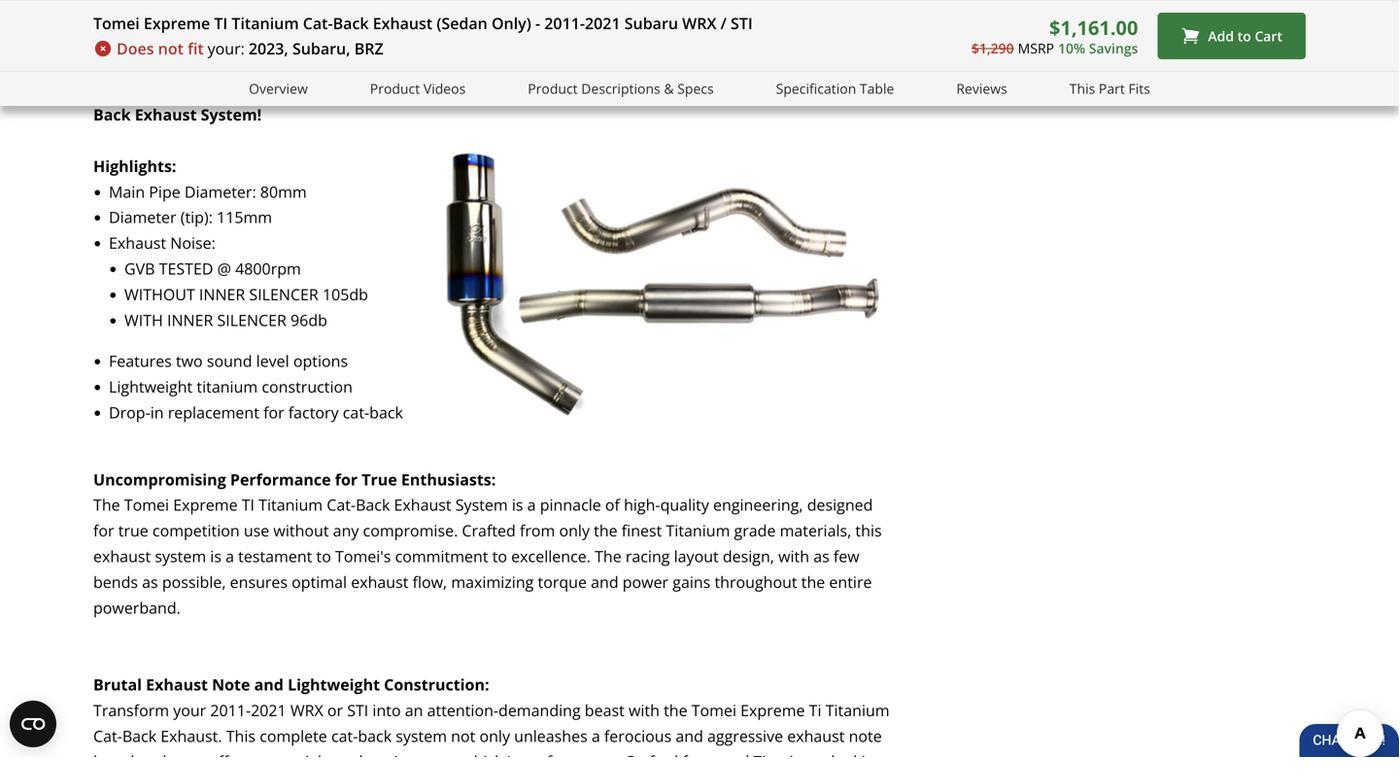 Task type: describe. For each thing, give the bounding box(es) containing it.
10%
[[1058, 39, 1086, 57]]

this
[[856, 520, 882, 541]]

maximizing
[[451, 571, 534, 592]]

cat- inside features two sound level options lightweight titanium construction drop-in replacement for factory cat-back
[[343, 402, 369, 423]]

excellence.
[[511, 546, 591, 567]]

weight
[[594, 78, 647, 99]]

attention-
[[427, 700, 499, 721]]

table
[[860, 79, 895, 98]]

level
[[256, 351, 289, 372]]

product description
[[93, 32, 280, 59]]

cat- inside add a brutal exhaust note and slim down your wrx or sti's curb weight with tomei's titanium cat- back exhaust system!
[[827, 78, 858, 99]]

exhaust inside main pipe diameter: 80mm diameter (tip): 115mm exhaust noise: gvb tested @ 4800rpm without inner silencer 105db with inner silencer 96db
[[109, 232, 166, 253]]

this inside brutal exhaust note and lightweight construction: transform your 2011-2021 wrx or sti into an attention-demanding beast with the tomei expreme ti titanium cat-back exhaust. this complete cat-back system not only unleashes a ferocious and aggressive exhaust note but also shaves off excess weight, enhancing your vehicle's performance. crafted from real titanium, the k
[[226, 725, 256, 746]]

subaru
[[625, 13, 678, 34]]

system!
[[201, 104, 262, 125]]

0 vertical spatial not
[[158, 38, 184, 59]]

4800rpm
[[235, 258, 301, 279]]

but
[[93, 751, 118, 757]]

exhaust up bends
[[93, 546, 151, 567]]

0 horizontal spatial as
[[142, 571, 158, 592]]

not inside brutal exhaust note and lightweight construction: transform your 2011-2021 wrx or sti into an attention-demanding beast with the tomei expreme ti titanium cat-back exhaust. this complete cat-back system not only unleashes a ferocious and aggressive exhaust note but also shaves off excess weight, enhancing your vehicle's performance. crafted from real titanium, the k
[[451, 725, 476, 746]]

2 vertical spatial your
[[420, 751, 453, 757]]

use
[[244, 520, 269, 541]]

0 vertical spatial ti
[[214, 13, 228, 34]]

$1,290
[[972, 39, 1014, 57]]

back inside brutal exhaust note and lightweight construction: transform your 2011-2021 wrx or sti into an attention-demanding beast with the tomei expreme ti titanium cat-back exhaust. this complete cat-back system not only unleashes a ferocious and aggressive exhaust note but also shaves off excess weight, enhancing your vehicle's performance. crafted from real titanium, the k
[[358, 725, 392, 746]]

materials,
[[780, 520, 852, 541]]

product videos
[[370, 79, 466, 98]]

sound
[[207, 351, 252, 372]]

only)
[[492, 13, 531, 34]]

exhaust inside brutal exhaust note and lightweight construction: transform your 2011-2021 wrx or sti into an attention-demanding beast with the tomei expreme ti titanium cat-back exhaust. this complete cat-back system not only unleashes a ferocious and aggressive exhaust note but also shaves off excess weight, enhancing your vehicle's performance. crafted from real titanium, the k
[[787, 725, 845, 746]]

0 vertical spatial this
[[1070, 79, 1096, 98]]

1 vertical spatial is
[[210, 546, 222, 567]]

titanium down performance
[[259, 494, 323, 515]]

exhaust inside uncompromising performance for true enthusiasts: the tomei expreme ti titanium cat-back exhaust system is a pinnacle of high-quality engineering, designed for true competition use without any compromise. crafted from only the finest titanium grade materials, this exhaust system is a testament to tomei's commitment to excellence. the racing layout design, with as few bends as possible, ensures optimal exhaust flow, maximizing torque and power gains throughout the entire powerband.
[[394, 494, 452, 515]]

crafted inside brutal exhaust note and lightweight construction: transform your 2011-2021 wrx or sti into an attention-demanding beast with the tomei expreme ti titanium cat-back exhaust. this complete cat-back system not only unleashes a ferocious and aggressive exhaust note but also shaves off excess weight, enhancing your vehicle's performance. crafted from real titanium, the k
[[625, 751, 679, 757]]

quality
[[660, 494, 709, 515]]

does
[[117, 38, 154, 59]]

back inside add a brutal exhaust note and slim down your wrx or sti's curb weight with tomei's titanium cat- back exhaust system!
[[93, 104, 131, 125]]

and inside uncompromising performance for true enthusiasts: the tomei expreme ti titanium cat-back exhaust system is a pinnacle of high-quality engineering, designed for true competition use without any compromise. crafted from only the finest titanium grade materials, this exhaust system is a testament to tomei's commitment to excellence. the racing layout design, with as few bends as possible, ensures optimal exhaust flow, maximizing torque and power gains throughout the entire powerband.
[[591, 571, 619, 592]]

product descriptions & specs link
[[528, 78, 714, 100]]

0 vertical spatial tomei
[[93, 13, 140, 34]]

1 horizontal spatial as
[[814, 546, 830, 567]]

1 horizontal spatial sti
[[731, 13, 753, 34]]

brutal
[[141, 78, 189, 99]]

unleashes
[[514, 725, 588, 746]]

back inside features two sound level options lightweight titanium construction drop-in replacement for factory cat-back
[[369, 402, 403, 423]]

reviews link
[[957, 78, 1008, 100]]

note inside brutal exhaust note and lightweight construction: transform your 2011-2021 wrx or sti into an attention-demanding beast with the tomei expreme ti titanium cat-back exhaust. this complete cat-back system not only unleashes a ferocious and aggressive exhaust note but also shaves off excess weight, enhancing your vehicle's performance. crafted from real titanium, the k
[[849, 725, 882, 746]]

brutal
[[93, 674, 142, 695]]

subaru,
[[292, 38, 350, 59]]

a left pinnacle
[[527, 494, 536, 515]]

0 vertical spatial inner
[[199, 284, 245, 305]]

overview link
[[249, 78, 308, 100]]

videos
[[424, 79, 466, 98]]

brutal exhaust note and lightweight construction: transform your 2011-2021 wrx or sti into an attention-demanding beast with the tomei expreme ti titanium cat-back exhaust. this complete cat-back system not only unleashes a ferocious and aggressive exhaust note but also shaves off excess weight, enhancing your vehicle's performance. crafted from real titanium, the k
[[93, 674, 890, 757]]

finest
[[622, 520, 662, 541]]

1 vertical spatial your
[[173, 700, 206, 721]]

true
[[118, 520, 148, 541]]

the left the entire
[[802, 571, 825, 592]]

titanium up layout
[[666, 520, 730, 541]]

with inside add a brutal exhaust note and slim down your wrx or sti's curb weight with tomei's titanium cat- back exhaust system!
[[651, 78, 686, 99]]

your inside add a brutal exhaust note and slim down your wrx or sti's curb weight with tomei's titanium cat- back exhaust system!
[[417, 78, 452, 99]]

layout
[[674, 546, 719, 567]]

factory
[[288, 402, 339, 423]]

specification table link
[[776, 78, 895, 100]]

product descriptions & specs
[[528, 79, 714, 98]]

open widget image
[[10, 701, 56, 747]]

tested
[[159, 258, 213, 279]]

fit
[[188, 38, 204, 59]]

description
[[172, 32, 280, 59]]

fits
[[1129, 79, 1151, 98]]

2023,
[[249, 38, 288, 59]]

add to cart button
[[1158, 13, 1306, 59]]

2 horizontal spatial for
[[335, 469, 358, 490]]

reviews
[[957, 79, 1008, 98]]

main pipe diameter: 80mm diameter (tip): 115mm exhaust noise: gvb tested @ 4800rpm without inner silencer 105db with inner silencer 96db
[[109, 181, 372, 330]]

two
[[176, 351, 203, 372]]

enthusiasts:
[[401, 469, 496, 490]]

your:
[[208, 38, 245, 59]]

0 horizontal spatial for
[[93, 520, 114, 541]]

product for product description
[[93, 32, 167, 59]]

torque
[[538, 571, 587, 592]]

0 horizontal spatial to
[[316, 546, 331, 567]]

titanium inside brutal exhaust note and lightweight construction: transform your 2011-2021 wrx or sti into an attention-demanding beast with the tomei expreme ti titanium cat-back exhaust. this complete cat-back system not only unleashes a ferocious and aggressive exhaust note but also shaves off excess weight, enhancing your vehicle's performance. crafted from real titanium, the k
[[826, 700, 890, 721]]

titanium
[[197, 376, 258, 397]]

exhaust down tomei's
[[351, 571, 409, 592]]

exhaust inside add a brutal exhaust note and slim down your wrx or sti's curb weight with tomei's titanium cat- back exhaust system!
[[135, 104, 197, 125]]

expreme inside brutal exhaust note and lightweight construction: transform your 2011-2021 wrx or sti into an attention-demanding beast with the tomei expreme ti titanium cat-back exhaust. this complete cat-back system not only unleashes a ferocious and aggressive exhaust note but also shaves off excess weight, enhancing your vehicle's performance. crafted from real titanium, the k
[[741, 700, 805, 721]]

product for product descriptions & specs
[[528, 79, 578, 98]]

testament
[[238, 546, 312, 567]]

savings
[[1089, 39, 1139, 57]]

pinnacle
[[540, 494, 601, 515]]

lightweight inside brutal exhaust note and lightweight construction: transform your 2011-2021 wrx or sti into an attention-demanding beast with the tomei expreme ti titanium cat-back exhaust. this complete cat-back system not only unleashes a ferocious and aggressive exhaust note but also shaves off excess weight, enhancing your vehicle's performance. crafted from real titanium, the k
[[288, 674, 380, 695]]

shaves
[[155, 751, 205, 757]]

1 horizontal spatial 2021
[[585, 13, 621, 34]]

slim
[[333, 78, 366, 99]]

the up ferocious
[[664, 700, 688, 721]]

highlights:
[[93, 155, 184, 176]]

specification
[[776, 79, 857, 98]]

does not fit your: 2023, subaru, brz
[[117, 38, 384, 59]]

optimal
[[292, 571, 347, 592]]

0 vertical spatial the
[[93, 494, 120, 515]]

construction
[[262, 376, 353, 397]]

competition
[[152, 520, 240, 541]]

crafted inside uncompromising performance for true enthusiasts: the tomei expreme ti titanium cat-back exhaust system is a pinnacle of high-quality engineering, designed for true competition use without any compromise. crafted from only the finest titanium grade materials, this exhaust system is a testament to tomei's commitment to excellence. the racing layout design, with as few bends as possible, ensures optimal exhaust flow, maximizing torque and power gains throughout the entire powerband.
[[462, 520, 516, 541]]

note inside add a brutal exhaust note and slim down your wrx or sti's curb weight with tomei's titanium cat- back exhaust system!
[[260, 78, 296, 99]]

exhaust inside brutal exhaust note and lightweight construction: transform your 2011-2021 wrx or sti into an attention-demanding beast with the tomei expreme ti titanium cat-back exhaust. this complete cat-back system not only unleashes a ferocious and aggressive exhaust note but also shaves off excess weight, enhancing your vehicle's performance. crafted from real titanium, the k
[[146, 674, 208, 695]]

down
[[370, 78, 413, 99]]

high-
[[624, 494, 660, 515]]

of
[[605, 494, 620, 515]]

beast
[[585, 700, 625, 721]]

also
[[122, 751, 151, 757]]

$1,161.00
[[1050, 14, 1139, 41]]

2021 inside brutal exhaust note and lightweight construction: transform your 2011-2021 wrx or sti into an attention-demanding beast with the tomei expreme ti titanium cat-back exhaust. this complete cat-back system not only unleashes a ferocious and aggressive exhaust note but also shaves off excess weight, enhancing your vehicle's performance. crafted from real titanium, the k
[[251, 700, 286, 721]]

drop-
[[109, 402, 150, 423]]

features two sound level options lightweight titanium construction drop-in replacement for factory cat-back
[[109, 351, 411, 423]]

a inside add a brutal exhaust note and slim down your wrx or sti's curb weight with tomei's titanium cat- back exhaust system!
[[128, 78, 137, 99]]

and right note
[[254, 674, 284, 695]]

-
[[535, 13, 541, 34]]

product videos link
[[370, 78, 466, 100]]

possible,
[[162, 571, 226, 592]]

curb
[[555, 78, 590, 99]]

construction:
[[384, 674, 489, 695]]

exhaust inside add a brutal exhaust note and slim down your wrx or sti's curb weight with tomei's titanium cat- back exhaust system!
[[193, 78, 256, 99]]

add to cart
[[1208, 26, 1283, 45]]

/
[[721, 13, 727, 34]]



Task type: locate. For each thing, give the bounding box(es) containing it.
cat-
[[303, 13, 333, 34], [827, 78, 858, 99], [327, 494, 356, 515], [93, 725, 122, 746]]

ferocious
[[604, 725, 672, 746]]

2 vertical spatial expreme
[[741, 700, 805, 721]]

1 vertical spatial wrx
[[456, 78, 492, 99]]

to left cart
[[1238, 26, 1252, 45]]

system down an
[[396, 725, 447, 746]]

0 horizontal spatial lightweight
[[109, 376, 193, 397]]

0 horizontal spatial the
[[93, 494, 120, 515]]

throughout
[[715, 571, 798, 592]]

1 vertical spatial inner
[[167, 309, 213, 330]]

2 vertical spatial for
[[93, 520, 114, 541]]

0 vertical spatial with
[[651, 78, 686, 99]]

back inside brutal exhaust note and lightweight construction: transform your 2011-2021 wrx or sti into an attention-demanding beast with the tomei expreme ti titanium cat-back exhaust. this complete cat-back system not only unleashes a ferocious and aggressive exhaust note but also shaves off excess weight, enhancing your vehicle's performance. crafted from real titanium, the k
[[122, 725, 157, 746]]

exhaust down brutal
[[135, 104, 197, 125]]

1 horizontal spatial 2011-
[[545, 13, 585, 34]]

sti
[[731, 13, 753, 34], [347, 700, 369, 721]]

lightweight inside features two sound level options lightweight titanium construction drop-in replacement for factory cat-back
[[109, 376, 193, 397]]

1 vertical spatial 2021
[[251, 700, 286, 721]]

80mm
[[260, 181, 307, 202]]

0 vertical spatial note
[[260, 78, 296, 99]]

tomei's
[[690, 78, 749, 99]]

1 vertical spatial crafted
[[625, 751, 679, 757]]

0 vertical spatial wrx
[[682, 13, 717, 34]]

(sedan
[[437, 13, 488, 34]]

back up tomtb6090-
[[333, 13, 369, 34]]

expreme up competition at the left bottom of page
[[173, 494, 238, 515]]

back down true
[[356, 494, 390, 515]]

crafted down ferocious
[[625, 751, 679, 757]]

and left slim
[[300, 78, 329, 99]]

2021 up complete
[[251, 700, 286, 721]]

2011-
[[545, 13, 585, 34], [210, 700, 251, 721]]

titanium,
[[754, 751, 822, 757]]

add for add to cart
[[1208, 26, 1234, 45]]

into
[[373, 700, 401, 721]]

cart
[[1255, 26, 1283, 45]]

diameter
[[109, 207, 176, 228]]

add inside add to cart button
[[1208, 26, 1234, 45]]

tomei's
[[335, 546, 391, 567]]

1 horizontal spatial for
[[263, 402, 284, 423]]

ti up your:
[[214, 13, 228, 34]]

designed
[[807, 494, 873, 515]]

powerband.
[[93, 597, 181, 618]]

sti right '/'
[[731, 13, 753, 34]]

0 horizontal spatial from
[[520, 520, 555, 541]]

back up also
[[122, 725, 157, 746]]

1 horizontal spatial wrx
[[456, 78, 492, 99]]

crafted down system
[[462, 520, 516, 541]]

0 horizontal spatial note
[[260, 78, 296, 99]]

or up "weight,"
[[327, 700, 343, 721]]

0 vertical spatial or
[[496, 78, 513, 99]]

wrx left sti's on the top left
[[456, 78, 492, 99]]

aggressive
[[708, 725, 783, 746]]

cat- left table on the right of the page
[[827, 78, 858, 99]]

performance.
[[522, 751, 621, 757]]

silencer up level
[[217, 309, 287, 330]]

system
[[155, 546, 206, 567], [396, 725, 447, 746]]

this part fits
[[1070, 79, 1151, 98]]

uncompromising
[[93, 469, 226, 490]]

0 horizontal spatial 2011-
[[210, 700, 251, 721]]

1 vertical spatial cat-
[[331, 725, 358, 746]]

only inside uncompromising performance for true enthusiasts: the tomei expreme ti titanium cat-back exhaust system is a pinnacle of high-quality engineering, designed for true competition use without any compromise. crafted from only the finest titanium grade materials, this exhaust system is a testament to tomei's commitment to excellence. the racing layout design, with as few bends as possible, ensures optimal exhaust flow, maximizing torque and power gains throughout the entire powerband.
[[559, 520, 590, 541]]

as up 'powerband.'
[[142, 571, 158, 592]]

1 vertical spatial from
[[683, 751, 718, 757]]

back inside uncompromising performance for true enthusiasts: the tomei expreme ti titanium cat-back exhaust system is a pinnacle of high-quality engineering, designed for true competition use without any compromise. crafted from only the finest titanium grade materials, this exhaust system is a testament to tomei's commitment to excellence. the racing layout design, with as few bends as possible, ensures optimal exhaust flow, maximizing torque and power gains throughout the entire powerband.
[[356, 494, 390, 515]]

titanium up the 2023,
[[232, 13, 299, 34]]

vehicle's
[[457, 751, 518, 757]]

exhaust down the ti
[[787, 725, 845, 746]]

this up excess
[[226, 725, 256, 746]]

exhaust.
[[161, 725, 222, 746]]

lightweight
[[109, 376, 193, 397], [288, 674, 380, 695]]

1 horizontal spatial is
[[512, 494, 523, 515]]

0 horizontal spatial wrx
[[290, 700, 323, 721]]

1 vertical spatial for
[[335, 469, 358, 490]]

tomei up aggressive
[[692, 700, 737, 721]]

1 vertical spatial the
[[595, 546, 622, 567]]

cat- right factory
[[343, 402, 369, 423]]

2 vertical spatial wrx
[[290, 700, 323, 721]]

or inside brutal exhaust note and lightweight construction: transform your 2011-2021 wrx or sti into an attention-demanding beast with the tomei expreme ti titanium cat-back exhaust. this complete cat-back system not only unleashes a ferocious and aggressive exhaust note but also shaves off excess weight, enhancing your vehicle's performance. crafted from real titanium, the k
[[327, 700, 343, 721]]

product up brutal
[[93, 32, 167, 59]]

1 horizontal spatial add
[[1208, 26, 1234, 45]]

to inside button
[[1238, 26, 1252, 45]]

any
[[333, 520, 359, 541]]

1 vertical spatial ti
[[242, 494, 255, 515]]

exhaust
[[193, 78, 256, 99], [93, 546, 151, 567], [351, 571, 409, 592], [787, 725, 845, 746]]

in
[[150, 402, 164, 423]]

titanium right tomei's
[[753, 78, 823, 99]]

diameter:
[[185, 181, 256, 202]]

grade
[[734, 520, 776, 541]]

1 vertical spatial sti
[[347, 700, 369, 721]]

is right system
[[512, 494, 523, 515]]

0 horizontal spatial not
[[158, 38, 184, 59]]

96db
[[291, 309, 327, 330]]

your down an
[[420, 751, 453, 757]]

exhaust up transform
[[146, 674, 208, 695]]

2011- down note
[[210, 700, 251, 721]]

2 horizontal spatial to
[[1238, 26, 1252, 45]]

wrx inside add a brutal exhaust note and slim down your wrx or sti's curb weight with tomei's titanium cat- back exhaust system!
[[456, 78, 492, 99]]

system inside brutal exhaust note and lightweight construction: transform your 2011-2021 wrx or sti into an attention-demanding beast with the tomei expreme ti titanium cat-back exhaust. this complete cat-back system not only unleashes a ferocious and aggressive exhaust note but also shaves off excess weight, enhancing your vehicle's performance. crafted from real titanium, the k
[[396, 725, 447, 746]]

the left racing
[[595, 546, 622, 567]]

ti inside uncompromising performance for true enthusiasts: the tomei expreme ti titanium cat-back exhaust system is a pinnacle of high-quality engineering, designed for true competition use without any compromise. crafted from only the finest titanium grade materials, this exhaust system is a testament to tomei's commitment to excellence. the racing layout design, with as few bends as possible, ensures optimal exhaust flow, maximizing torque and power gains throughout the entire powerband.
[[242, 494, 255, 515]]

sti left the into
[[347, 700, 369, 721]]

your right down
[[417, 78, 452, 99]]

and right ferocious
[[676, 725, 704, 746]]

0 vertical spatial cat-
[[343, 402, 369, 423]]

your
[[417, 78, 452, 99], [173, 700, 206, 721], [420, 751, 453, 757]]

the down of
[[594, 520, 618, 541]]

1 vertical spatial as
[[142, 571, 158, 592]]

1 vertical spatial with
[[779, 546, 810, 567]]

ti up use
[[242, 494, 255, 515]]

1 vertical spatial or
[[327, 700, 343, 721]]

0 horizontal spatial product
[[93, 32, 167, 59]]

not down attention-
[[451, 725, 476, 746]]

0 horizontal spatial is
[[210, 546, 222, 567]]

2021
[[585, 13, 621, 34], [251, 700, 286, 721]]

enhancing
[[341, 751, 416, 757]]

sti inside brutal exhaust note and lightweight construction: transform your 2011-2021 wrx or sti into an attention-demanding beast with the tomei expreme ti titanium cat-back exhaust. this complete cat-back system not only unleashes a ferocious and aggressive exhaust note but also shaves off excess weight, enhancing your vehicle's performance. crafted from real titanium, the k
[[347, 700, 369, 721]]

1 horizontal spatial this
[[1070, 79, 1096, 98]]

without
[[124, 284, 195, 305]]

from inside brutal exhaust note and lightweight construction: transform your 2011-2021 wrx or sti into an attention-demanding beast with the tomei expreme ti titanium cat-back exhaust. this complete cat-back system not only unleashes a ferocious and aggressive exhaust note but also shaves off excess weight, enhancing your vehicle's performance. crafted from real titanium, the k
[[683, 751, 718, 757]]

silencer down 4800rpm
[[249, 284, 319, 305]]

from left real at the bottom right of the page
[[683, 751, 718, 757]]

1 vertical spatial back
[[358, 725, 392, 746]]

few
[[834, 546, 860, 567]]

gvb
[[124, 258, 155, 279]]

tomei inside brutal exhaust note and lightweight construction: transform your 2011-2021 wrx or sti into an attention-demanding beast with the tomei expreme ti titanium cat-back exhaust. this complete cat-back system not only unleashes a ferocious and aggressive exhaust note but also shaves off excess weight, enhancing your vehicle's performance. crafted from real titanium, the k
[[692, 700, 737, 721]]

a left brutal
[[128, 78, 137, 99]]

true
[[362, 469, 397, 490]]

inner down without
[[167, 309, 213, 330]]

only up vehicle's
[[480, 725, 510, 746]]

1 horizontal spatial not
[[451, 725, 476, 746]]

1 horizontal spatial note
[[849, 725, 882, 746]]

system
[[456, 494, 508, 515]]

as left few
[[814, 546, 830, 567]]

1 horizontal spatial or
[[496, 78, 513, 99]]

0 vertical spatial is
[[512, 494, 523, 515]]

1 horizontal spatial crafted
[[625, 751, 679, 757]]

design,
[[723, 546, 775, 567]]

1 vertical spatial add
[[93, 78, 124, 99]]

from up excellence.
[[520, 520, 555, 541]]

cat- up any on the left bottom of page
[[327, 494, 356, 515]]

expreme up fit
[[144, 13, 210, 34]]

is
[[512, 494, 523, 515], [210, 546, 222, 567]]

crafted
[[462, 520, 516, 541], [625, 751, 679, 757]]

the up true
[[93, 494, 120, 515]]

not
[[158, 38, 184, 59], [451, 725, 476, 746]]

to up maximizing
[[492, 546, 507, 567]]

weight,
[[285, 751, 337, 757]]

add for add a brutal exhaust note and slim down your wrx or sti's curb weight with tomei's titanium cat- back exhaust system!
[[93, 78, 124, 99]]

with inside brutal exhaust note and lightweight construction: transform your 2011-2021 wrx or sti into an attention-demanding beast with the tomei expreme ti titanium cat-back exhaust. this complete cat-back system not only unleashes a ferocious and aggressive exhaust note but also shaves off excess weight, enhancing your vehicle's performance. crafted from real titanium, the k
[[629, 700, 660, 721]]

brz
[[354, 38, 384, 59]]

system up "possible,"
[[155, 546, 206, 567]]

1 vertical spatial lightweight
[[288, 674, 380, 695]]

$1,161.00 $1,290 msrp 10% savings
[[972, 14, 1139, 57]]

0 horizontal spatial ti
[[214, 13, 228, 34]]

1 vertical spatial expreme
[[173, 494, 238, 515]]

flow,
[[413, 571, 447, 592]]

1 vertical spatial not
[[451, 725, 476, 746]]

lightweight up in on the bottom of the page
[[109, 376, 193, 397]]

1 vertical spatial system
[[396, 725, 447, 746]]

product down -
[[528, 79, 578, 98]]

inner down @
[[199, 284, 245, 305]]

0 vertical spatial expreme
[[144, 13, 210, 34]]

1 vertical spatial silencer
[[217, 309, 287, 330]]

is down competition at the left bottom of page
[[210, 546, 222, 567]]

from inside uncompromising performance for true enthusiasts: the tomei expreme ti titanium cat-back exhaust system is a pinnacle of high-quality engineering, designed for true competition use without any compromise. crafted from only the finest titanium grade materials, this exhaust system is a testament to tomei's commitment to excellence. the racing layout design, with as few bends as possible, ensures optimal exhaust flow, maximizing torque and power gains throughout the entire powerband.
[[520, 520, 555, 541]]

0 vertical spatial silencer
[[249, 284, 319, 305]]

to up optimal at bottom
[[316, 546, 331, 567]]

the right titanium,
[[826, 751, 850, 757]]

add left cart
[[1208, 26, 1234, 45]]

the
[[594, 520, 618, 541], [802, 571, 825, 592], [664, 700, 688, 721], [826, 751, 850, 757]]

titanium inside add a brutal exhaust note and slim down your wrx or sti's curb weight with tomei's titanium cat- back exhaust system!
[[753, 78, 823, 99]]

titanium right the ti
[[826, 700, 890, 721]]

cat- inside uncompromising performance for true enthusiasts: the tomei expreme ti titanium cat-back exhaust system is a pinnacle of high-quality engineering, designed for true competition use without any compromise. crafted from only the finest titanium grade materials, this exhaust system is a testament to tomei's commitment to excellence. the racing layout design, with as few bends as possible, ensures optimal exhaust flow, maximizing torque and power gains throughout the entire powerband.
[[327, 494, 356, 515]]

0 horizontal spatial crafted
[[462, 520, 516, 541]]

a up ensures
[[226, 546, 234, 567]]

1 horizontal spatial to
[[492, 546, 507, 567]]

1 horizontal spatial lightweight
[[288, 674, 380, 695]]

0 horizontal spatial only
[[480, 725, 510, 746]]

engineering,
[[713, 494, 803, 515]]

inner
[[199, 284, 245, 305], [167, 309, 213, 330]]

only down pinnacle
[[559, 520, 590, 541]]

1 horizontal spatial from
[[683, 751, 718, 757]]

0 vertical spatial system
[[155, 546, 206, 567]]

cat- inside brutal exhaust note and lightweight construction: transform your 2011-2021 wrx or sti into an attention-demanding beast with the tomei expreme ti titanium cat-back exhaust. this complete cat-back system not only unleashes a ferocious and aggressive exhaust note but also shaves off excess weight, enhancing your vehicle's performance. crafted from real titanium, the k
[[93, 725, 122, 746]]

back up true
[[369, 402, 403, 423]]

2021 left subaru
[[585, 13, 621, 34]]

racing
[[626, 546, 670, 567]]

this left part
[[1070, 79, 1096, 98]]

wrx left '/'
[[682, 13, 717, 34]]

and left power
[[591, 571, 619, 592]]

and inside add a brutal exhaust note and slim down your wrx or sti's curb weight with tomei's titanium cat- back exhaust system!
[[300, 78, 329, 99]]

off
[[209, 751, 229, 757]]

1 horizontal spatial ti
[[242, 494, 255, 515]]

features
[[109, 351, 172, 372]]

silencer
[[249, 284, 319, 305], [217, 309, 287, 330]]

a down beast
[[592, 725, 600, 746]]

lightweight up the into
[[288, 674, 380, 695]]

0 horizontal spatial this
[[226, 725, 256, 746]]

tomei
[[93, 13, 140, 34], [124, 494, 169, 515], [692, 700, 737, 721]]

1 vertical spatial only
[[480, 725, 510, 746]]

0 vertical spatial your
[[417, 78, 452, 99]]

not left fit
[[158, 38, 184, 59]]

your up exhaust.
[[173, 700, 206, 721]]

tomtb6090-
[[303, 36, 387, 54]]

tomei up does
[[93, 13, 140, 34]]

2 horizontal spatial wrx
[[682, 13, 717, 34]]

an
[[405, 700, 423, 721]]

cat- up but
[[93, 725, 122, 746]]

with
[[651, 78, 686, 99], [779, 546, 810, 567], [629, 700, 660, 721]]

bends
[[93, 571, 138, 592]]

and
[[300, 78, 329, 99], [591, 571, 619, 592], [254, 674, 284, 695], [676, 725, 704, 746]]

exhaust up compromise.
[[394, 494, 452, 515]]

system inside uncompromising performance for true enthusiasts: the tomei expreme ti titanium cat-back exhaust system is a pinnacle of high-quality engineering, designed for true competition use without any compromise. crafted from only the finest titanium grade materials, this exhaust system is a testament to tomei's commitment to excellence. the racing layout design, with as few bends as possible, ensures optimal exhaust flow, maximizing torque and power gains throughout the entire powerband.
[[155, 546, 206, 567]]

0 vertical spatial add
[[1208, 26, 1234, 45]]

transform
[[93, 700, 169, 721]]

2011- inside brutal exhaust note and lightweight construction: transform your 2011-2021 wrx or sti into an attention-demanding beast with the tomei expreme ti titanium cat-back exhaust. this complete cat-back system not only unleashes a ferocious and aggressive exhaust note but also shaves off excess weight, enhancing your vehicle's performance. crafted from real titanium, the k
[[210, 700, 251, 721]]

exhaust up system!
[[193, 78, 256, 99]]

cat- up "subaru,"
[[303, 13, 333, 34]]

back up the highlights:
[[93, 104, 131, 125]]

0 vertical spatial sti
[[731, 13, 753, 34]]

0 horizontal spatial add
[[93, 78, 124, 99]]

product down "sb02c"
[[370, 79, 420, 98]]

wrx inside brutal exhaust note and lightweight construction: transform your 2011-2021 wrx or sti into an attention-demanding beast with the tomei expreme ti titanium cat-back exhaust. this complete cat-back system not only unleashes a ferocious and aggressive exhaust note but also shaves off excess weight, enhancing your vehicle's performance. crafted from real titanium, the k
[[290, 700, 323, 721]]

excess
[[233, 751, 281, 757]]

0 horizontal spatial or
[[327, 700, 343, 721]]

1 horizontal spatial product
[[370, 79, 420, 98]]

0 vertical spatial from
[[520, 520, 555, 541]]

titanium
[[232, 13, 299, 34], [753, 78, 823, 99], [259, 494, 323, 515], [666, 520, 730, 541], [826, 700, 890, 721]]

back
[[369, 402, 403, 423], [358, 725, 392, 746]]

1 horizontal spatial system
[[396, 725, 447, 746]]

105db
[[323, 284, 368, 305]]

product for product videos
[[370, 79, 420, 98]]

0 vertical spatial lightweight
[[109, 376, 193, 397]]

2011- right -
[[545, 13, 585, 34]]

expreme inside uncompromising performance for true enthusiasts: the tomei expreme ti titanium cat-back exhaust system is a pinnacle of high-quality engineering, designed for true competition use without any compromise. crafted from only the finest titanium grade materials, this exhaust system is a testament to tomei's commitment to excellence. the racing layout design, with as few bends as possible, ensures optimal exhaust flow, maximizing torque and power gains throughout the entire powerband.
[[173, 494, 238, 515]]

0 vertical spatial as
[[814, 546, 830, 567]]

0 vertical spatial crafted
[[462, 520, 516, 541]]

tomei down uncompromising
[[124, 494, 169, 515]]

replacement
[[168, 402, 259, 423]]

1 vertical spatial note
[[849, 725, 882, 746]]

with inside uncompromising performance for true enthusiasts: the tomei expreme ti titanium cat-back exhaust system is a pinnacle of high-quality engineering, designed for true competition use without any compromise. crafted from only the finest titanium grade materials, this exhaust system is a testament to tomei's commitment to excellence. the racing layout design, with as few bends as possible, ensures optimal exhaust flow, maximizing torque and power gains throughout the entire powerband.
[[779, 546, 810, 567]]

without
[[274, 520, 329, 541]]

tomei inside uncompromising performance for true enthusiasts: the tomei expreme ti titanium cat-back exhaust system is a pinnacle of high-quality engineering, designed for true competition use without any compromise. crafted from only the finest titanium grade materials, this exhaust system is a testament to tomei's commitment to excellence. the racing layout design, with as few bends as possible, ensures optimal exhaust flow, maximizing torque and power gains throughout the entire powerband.
[[124, 494, 169, 515]]

add a brutal exhaust note and slim down your wrx or sti's curb weight with tomei's titanium cat- back exhaust system!
[[93, 78, 858, 125]]

0 vertical spatial 2011-
[[545, 13, 585, 34]]

cat- up enhancing
[[331, 725, 358, 746]]

performance
[[230, 469, 331, 490]]

commitment
[[395, 546, 488, 567]]

for inside features two sound level options lightweight titanium construction drop-in replacement for factory cat-back
[[263, 402, 284, 423]]

expreme up aggressive
[[741, 700, 805, 721]]

add inside add a brutal exhaust note and slim down your wrx or sti's curb weight with tomei's titanium cat- back exhaust system!
[[93, 78, 124, 99]]

tomtb6090-sb02c
[[303, 36, 427, 54]]

0 horizontal spatial 2021
[[251, 700, 286, 721]]

2 vertical spatial with
[[629, 700, 660, 721]]

add down does
[[93, 78, 124, 99]]

uncompromising performance for true enthusiasts: the tomei expreme ti titanium cat-back exhaust system is a pinnacle of high-quality engineering, designed for true competition use without any compromise. crafted from only the finest titanium grade materials, this exhaust system is a testament to tomei's commitment to excellence. the racing layout design, with as few bends as possible, ensures optimal exhaust flow, maximizing torque and power gains throughout the entire powerband.
[[93, 469, 882, 618]]

0 horizontal spatial sti
[[347, 700, 369, 721]]

0 horizontal spatial system
[[155, 546, 206, 567]]

exhaust up gvb at the top left of page
[[109, 232, 166, 253]]

0 vertical spatial 2021
[[585, 13, 621, 34]]

for
[[263, 402, 284, 423], [335, 469, 358, 490], [93, 520, 114, 541]]

1 vertical spatial tomei
[[124, 494, 169, 515]]

only inside brutal exhaust note and lightweight construction: transform your 2011-2021 wrx or sti into an attention-demanding beast with the tomei expreme ti titanium cat-back exhaust. this complete cat-back system not only unleashes a ferocious and aggressive exhaust note but also shaves off excess weight, enhancing your vehicle's performance. crafted from real titanium, the k
[[480, 725, 510, 746]]

cat- inside brutal exhaust note and lightweight construction: transform your 2011-2021 wrx or sti into an attention-demanding beast with the tomei expreme ti titanium cat-back exhaust. this complete cat-back system not only unleashes a ferocious and aggressive exhaust note but also shaves off excess weight, enhancing your vehicle's performance. crafted from real titanium, the k
[[331, 725, 358, 746]]

msrp
[[1018, 39, 1055, 57]]

&
[[664, 79, 674, 98]]

or left sti's on the top left
[[496, 78, 513, 99]]

or inside add a brutal exhaust note and slim down your wrx or sti's curb weight with tomei's titanium cat- back exhaust system!
[[496, 78, 513, 99]]

a inside brutal exhaust note and lightweight construction: transform your 2011-2021 wrx or sti into an attention-demanding beast with the tomei expreme ti titanium cat-back exhaust. this complete cat-back system not only unleashes a ferocious and aggressive exhaust note but also shaves off excess weight, enhancing your vehicle's performance. crafted from real titanium, the k
[[592, 725, 600, 746]]

exhaust up "sb02c"
[[373, 13, 433, 34]]

back up enhancing
[[358, 725, 392, 746]]

1 vertical spatial this
[[226, 725, 256, 746]]

only
[[559, 520, 590, 541], [480, 725, 510, 746]]

sti's
[[517, 78, 551, 99]]

1 horizontal spatial the
[[595, 546, 622, 567]]

part
[[1099, 79, 1125, 98]]

wrx up complete
[[290, 700, 323, 721]]

1 vertical spatial 2011-
[[210, 700, 251, 721]]



Task type: vqa. For each thing, say whether or not it's contained in the screenshot.
Specification
yes



